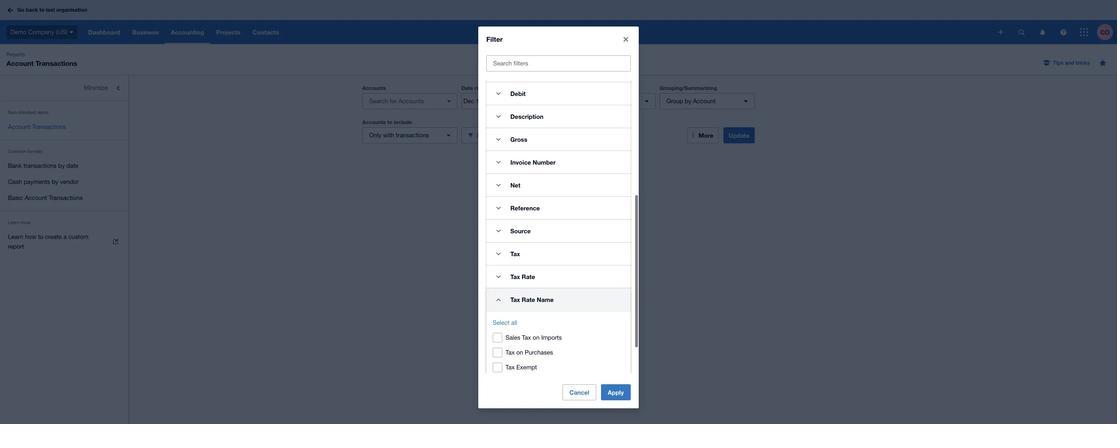 Task type: describe. For each thing, give the bounding box(es) containing it.
10 columns selected
[[568, 98, 623, 104]]

select all button
[[493, 318, 517, 328]]

include
[[394, 119, 412, 125]]

group by account
[[667, 98, 716, 104]]

more
[[20, 220, 31, 225]]

cancel
[[570, 389, 590, 396]]

co banner
[[0, 0, 1118, 44]]

cancel button
[[563, 384, 597, 400]]

common
[[8, 149, 26, 154]]

bank transactions by date
[[8, 162, 78, 169]]

tips and tricks
[[1054, 59, 1091, 66]]

demo
[[10, 28, 27, 35]]

formats
[[28, 149, 43, 154]]

by inside group by account popup button
[[685, 98, 692, 104]]

only with transactions
[[369, 132, 429, 139]]

learn how to create a custom report link
[[0, 229, 128, 255]]

tax for tax rate
[[511, 273, 520, 280]]

xero standard report
[[8, 110, 49, 115]]

go back to last organisation
[[17, 7, 87, 13]]

rate for tax rate name
[[522, 296, 536, 303]]

account down the payments
[[25, 194, 47, 201]]

transactions for reports account transactions
[[35, 59, 77, 67]]

only
[[369, 132, 382, 139]]

learn for learn how to create a custom report
[[8, 233, 23, 240]]

selected
[[601, 98, 623, 104]]

tricks
[[1077, 59, 1091, 66]]

tax rate name
[[511, 296, 554, 303]]

date
[[462, 85, 473, 91]]

to for go back to last organisation
[[39, 7, 45, 13]]

cash
[[8, 178, 22, 185]]

xero
[[8, 110, 17, 115]]

filter dialog
[[479, 0, 639, 413]]

tax for tax on purchases
[[506, 349, 515, 356]]

accounts to include
[[363, 119, 412, 125]]

tax exempt
[[506, 364, 537, 371]]

invoice
[[511, 159, 531, 166]]

10
[[568, 98, 574, 104]]

columns
[[576, 98, 599, 104]]

custom
[[68, 233, 88, 240]]

filter button
[[462, 127, 557, 143]]

tips
[[1054, 59, 1064, 66]]

apply
[[608, 389, 624, 396]]

demo company (us) button
[[0, 20, 82, 44]]

learn how to create a custom report
[[8, 233, 88, 250]]

1 vertical spatial on
[[517, 349, 524, 356]]

learn more
[[8, 220, 31, 225]]

number
[[533, 159, 556, 166]]

0 vertical spatial report
[[37, 110, 49, 115]]

tips and tricks button
[[1039, 56, 1095, 69]]

account transactions
[[8, 123, 66, 130]]

organisation
[[56, 7, 87, 13]]

name
[[537, 296, 554, 303]]

vendor
[[60, 178, 79, 185]]

range
[[475, 85, 489, 91]]

report inside learn how to create a custom report
[[8, 243, 24, 250]]

all
[[512, 319, 517, 326]]

rate for tax rate
[[522, 273, 536, 280]]

go back to last organisation link
[[5, 3, 92, 17]]

tax right 'sales'
[[522, 334, 531, 341]]

payments
[[24, 178, 50, 185]]

cash payments by vendor link
[[0, 174, 128, 190]]

expand image for tax rate
[[491, 269, 507, 285]]

month
[[503, 85, 518, 91]]

transactions for basic account transactions
[[49, 194, 83, 201]]

select
[[493, 319, 510, 326]]

(us)
[[56, 28, 67, 35]]

filter inside dialog
[[487, 35, 503, 43]]

tax rate
[[511, 273, 536, 280]]

to for learn how to create a custom report
[[38, 233, 43, 240]]

Search filters field
[[487, 56, 631, 71]]

minimize button
[[0, 80, 128, 96]]

group
[[667, 98, 684, 104]]

learn for learn more
[[8, 220, 19, 225]]

select all
[[493, 319, 517, 326]]

expand image for description
[[491, 109, 507, 125]]



Task type: vqa. For each thing, say whether or not it's contained in the screenshot.
Expand image for Invoice Number
yes



Task type: locate. For each thing, give the bounding box(es) containing it.
co button
[[1098, 20, 1118, 44]]

0 vertical spatial transactions
[[35, 59, 77, 67]]

transactions
[[35, 59, 77, 67], [32, 123, 66, 130], [49, 194, 83, 201]]

tax right collapse "icon"
[[511, 296, 520, 303]]

source
[[511, 227, 531, 235]]

cash payments by vendor
[[8, 178, 79, 185]]

account down xero
[[8, 123, 30, 130]]

basic account transactions link
[[0, 190, 128, 206]]

filter inside button
[[477, 131, 492, 139]]

1 learn from the top
[[8, 220, 19, 225]]

grouping/summarizing
[[660, 85, 718, 91]]

account transactions link
[[0, 119, 128, 135]]

bank
[[8, 162, 22, 169]]

tax for tax rate name
[[511, 296, 520, 303]]

learn down the learn more
[[8, 233, 23, 240]]

tax for tax
[[511, 250, 520, 257]]

2 vertical spatial expand image
[[491, 131, 507, 147]]

0 vertical spatial expand image
[[491, 86, 507, 102]]

with
[[383, 132, 395, 139]]

6 expand image from the top
[[491, 269, 507, 285]]

transactions down the xero standard report
[[32, 123, 66, 130]]

to left last
[[39, 7, 45, 13]]

by left vendor
[[52, 178, 58, 185]]

expand image up filter button
[[491, 109, 507, 125]]

by
[[685, 98, 692, 104], [58, 162, 65, 169], [52, 178, 58, 185]]

common formats
[[8, 149, 43, 154]]

report down the learn more
[[8, 243, 24, 250]]

expand image for debit
[[491, 86, 507, 102]]

accounts for accounts
[[363, 85, 386, 91]]

1 vertical spatial report
[[8, 243, 24, 250]]

tax for tax exempt
[[506, 364, 515, 371]]

purchases
[[525, 349, 553, 356]]

report up account transactions
[[37, 110, 49, 115]]

apply button
[[601, 384, 631, 400]]

tax down source
[[511, 250, 520, 257]]

1 vertical spatial accounts
[[363, 119, 386, 125]]

1 vertical spatial by
[[58, 162, 65, 169]]

tax up tax rate name
[[511, 273, 520, 280]]

minimize
[[84, 84, 108, 91]]

back
[[26, 7, 38, 13]]

1 expand image from the top
[[491, 154, 507, 170]]

2 vertical spatial to
[[38, 233, 43, 240]]

update
[[729, 132, 750, 139]]

last
[[46, 7, 55, 13]]

1 vertical spatial to
[[388, 119, 393, 125]]

bank transactions by date link
[[0, 158, 128, 174]]

only with transactions button
[[363, 127, 458, 143]]

expand image
[[491, 154, 507, 170], [491, 177, 507, 193], [491, 200, 507, 216], [491, 223, 507, 239], [491, 246, 507, 262], [491, 269, 507, 285]]

1 horizontal spatial on
[[533, 334, 540, 341]]

report
[[37, 110, 49, 115], [8, 243, 24, 250]]

svg image inside demo company (us) popup button
[[69, 31, 73, 33]]

tax down 'sales'
[[506, 349, 515, 356]]

account down reports link
[[6, 59, 34, 67]]

basic
[[8, 194, 23, 201]]

svg image inside go back to last organisation link
[[8, 7, 13, 13]]

0 vertical spatial accounts
[[363, 85, 386, 91]]

filter
[[487, 35, 503, 43], [477, 131, 492, 139]]

learn left "more"
[[8, 220, 19, 225]]

co
[[1101, 28, 1110, 36]]

transactions down formats
[[24, 162, 57, 169]]

to left include
[[388, 119, 393, 125]]

0 vertical spatial transactions
[[396, 132, 429, 139]]

to right how
[[38, 233, 43, 240]]

tax left exempt
[[506, 364, 515, 371]]

1 accounts from the top
[[363, 85, 386, 91]]

debit
[[511, 90, 526, 97]]

1 rate from the top
[[522, 273, 536, 280]]

description
[[511, 113, 544, 120]]

by down grouping/summarizing
[[685, 98, 692, 104]]

expand image for gross
[[491, 131, 507, 147]]

0 horizontal spatial svg image
[[999, 30, 1004, 35]]

collapse image
[[491, 292, 507, 308]]

to inside the co banner
[[39, 7, 45, 13]]

0 vertical spatial filter
[[487, 35, 503, 43]]

more
[[699, 132, 714, 139]]

by for vendor
[[52, 178, 58, 185]]

reports account transactions
[[6, 51, 77, 67]]

1 horizontal spatial transactions
[[396, 132, 429, 139]]

expand image for net
[[491, 177, 507, 193]]

imports
[[542, 334, 562, 341]]

invoice number
[[511, 159, 556, 166]]

reports link
[[3, 51, 28, 59]]

svg image
[[8, 7, 13, 13], [1081, 28, 1089, 36], [1019, 29, 1025, 35], [1041, 29, 1046, 35], [69, 31, 73, 33]]

1 horizontal spatial svg image
[[1061, 29, 1067, 35]]

on up the purchases
[[533, 334, 540, 341]]

1 vertical spatial rate
[[522, 296, 536, 303]]

1 vertical spatial expand image
[[491, 109, 507, 125]]

2 learn from the top
[[8, 233, 23, 240]]

basic account transactions
[[8, 194, 83, 201]]

gross
[[511, 136, 528, 143]]

reports
[[6, 51, 25, 57]]

tax
[[511, 250, 520, 257], [511, 273, 520, 280], [511, 296, 520, 303], [522, 334, 531, 341], [506, 349, 515, 356], [506, 364, 515, 371]]

create
[[45, 233, 62, 240]]

0 vertical spatial rate
[[522, 273, 536, 280]]

accounts up accounts to include
[[363, 85, 386, 91]]

by for date
[[58, 162, 65, 169]]

a
[[63, 233, 67, 240]]

more button
[[688, 127, 719, 143]]

expand image for source
[[491, 223, 507, 239]]

1 vertical spatial transactions
[[32, 123, 66, 130]]

expand image for reference
[[491, 200, 507, 216]]

accounts
[[363, 85, 386, 91], [363, 119, 386, 125]]

account down grouping/summarizing
[[694, 98, 716, 104]]

this
[[492, 85, 502, 91]]

transactions down cash payments by vendor 'link'
[[49, 194, 83, 201]]

standard
[[18, 110, 36, 115]]

transactions inside reports account transactions
[[35, 59, 77, 67]]

3 expand image from the top
[[491, 200, 507, 216]]

how
[[25, 233, 36, 240]]

5 expand image from the top
[[491, 246, 507, 262]]

1 horizontal spatial report
[[37, 110, 49, 115]]

account inside reports account transactions
[[6, 59, 34, 67]]

to inside learn how to create a custom report
[[38, 233, 43, 240]]

to
[[39, 7, 45, 13], [388, 119, 393, 125], [38, 233, 43, 240]]

tax on purchases
[[506, 349, 553, 356]]

by inside bank transactions by date link
[[58, 162, 65, 169]]

transactions down include
[[396, 132, 429, 139]]

2 expand image from the top
[[491, 177, 507, 193]]

date
[[66, 162, 78, 169]]

0 horizontal spatial transactions
[[24, 162, 57, 169]]

and
[[1066, 59, 1075, 66]]

exempt
[[517, 364, 537, 371]]

rate left name
[[522, 296, 536, 303]]

on up 'tax exempt'
[[517, 349, 524, 356]]

sales
[[506, 334, 521, 341]]

rate up tax rate name
[[522, 273, 536, 280]]

learn inside learn how to create a custom report
[[8, 233, 23, 240]]

accounts for accounts to include
[[363, 119, 386, 125]]

rate
[[522, 273, 536, 280], [522, 296, 536, 303]]

2 vertical spatial transactions
[[49, 194, 83, 201]]

by inside cash payments by vendor 'link'
[[52, 178, 58, 185]]

1 vertical spatial filter
[[477, 131, 492, 139]]

Select start date field
[[462, 94, 501, 109]]

2 accounts from the top
[[363, 119, 386, 125]]

group by account button
[[660, 93, 755, 109]]

2 vertical spatial by
[[52, 178, 58, 185]]

account inside popup button
[[694, 98, 716, 104]]

transactions up minimize button
[[35, 59, 77, 67]]

0 horizontal spatial on
[[517, 349, 524, 356]]

expand image for tax
[[491, 246, 507, 262]]

0 vertical spatial learn
[[8, 220, 19, 225]]

expand image for invoice number
[[491, 154, 507, 170]]

Select end date field
[[502, 94, 541, 109]]

date range this month
[[462, 85, 518, 91]]

4 expand image from the top
[[491, 223, 507, 239]]

1 vertical spatial learn
[[8, 233, 23, 240]]

transactions
[[396, 132, 429, 139], [24, 162, 57, 169]]

0 vertical spatial on
[[533, 334, 540, 341]]

0 vertical spatial by
[[685, 98, 692, 104]]

0 vertical spatial to
[[39, 7, 45, 13]]

transactions inside popup button
[[396, 132, 429, 139]]

go
[[17, 7, 24, 13]]

2 expand image from the top
[[491, 109, 507, 125]]

update button
[[724, 127, 755, 143]]

sales tax on imports
[[506, 334, 562, 341]]

demo company (us)
[[10, 28, 67, 35]]

expand image left gross
[[491, 131, 507, 147]]

reference
[[511, 204, 540, 212]]

1 expand image from the top
[[491, 86, 507, 102]]

2 rate from the top
[[522, 296, 536, 303]]

close image
[[618, 31, 634, 47]]

expand image
[[491, 86, 507, 102], [491, 109, 507, 125], [491, 131, 507, 147]]

1 vertical spatial transactions
[[24, 162, 57, 169]]

0 horizontal spatial report
[[8, 243, 24, 250]]

company
[[28, 28, 54, 35]]

account
[[6, 59, 34, 67], [694, 98, 716, 104], [8, 123, 30, 130], [25, 194, 47, 201]]

expand image right range
[[491, 86, 507, 102]]

net
[[511, 182, 521, 189]]

by left the date
[[58, 162, 65, 169]]

accounts up only
[[363, 119, 386, 125]]

3 expand image from the top
[[491, 131, 507, 147]]

svg image
[[1061, 29, 1067, 35], [999, 30, 1004, 35]]



